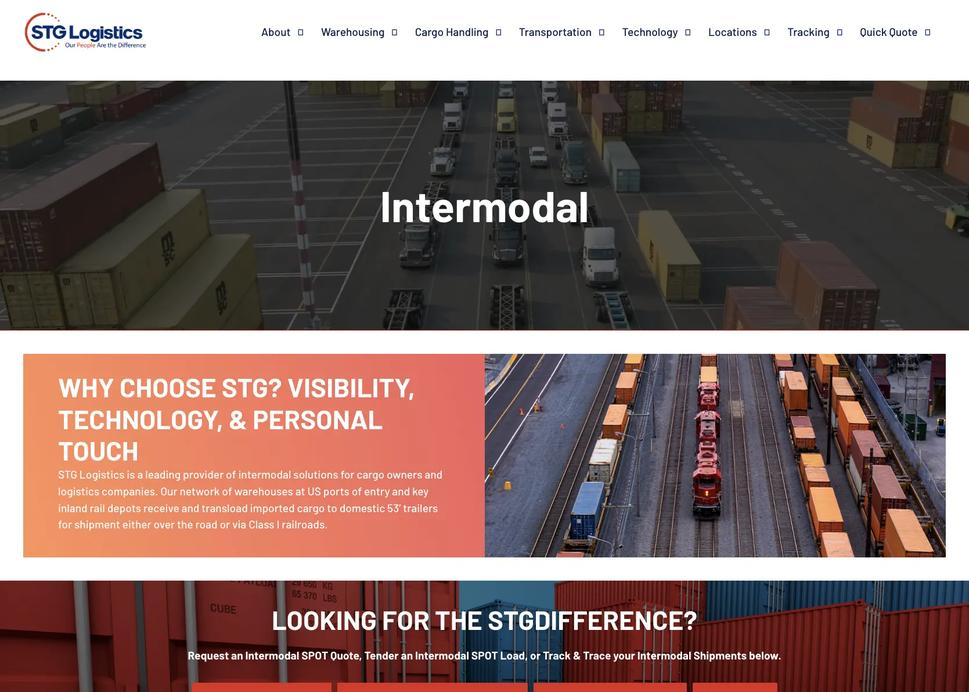 Task type: describe. For each thing, give the bounding box(es) containing it.
road
[[195, 518, 217, 531]]

track
[[543, 649, 571, 662]]

quick
[[860, 25, 887, 38]]

1 vertical spatial &
[[573, 649, 581, 662]]

touch
[[58, 434, 138, 466]]

request
[[188, 649, 229, 662]]

quick quote
[[860, 25, 918, 38]]

technology
[[622, 25, 678, 38]]

about link
[[261, 25, 321, 39]]

provider
[[183, 468, 224, 481]]

tender
[[364, 649, 399, 662]]

rail
[[90, 501, 105, 515]]

0 horizontal spatial cargo
[[297, 501, 325, 515]]

stg usa image
[[21, 0, 150, 68]]

cargo handling link
[[415, 25, 519, 39]]

2 spot from the left
[[471, 649, 498, 662]]

0 horizontal spatial for
[[58, 518, 72, 531]]

looking for the stgdifference?
[[272, 604, 697, 636]]

quote
[[889, 25, 918, 38]]

logistics
[[79, 468, 125, 481]]

owners
[[387, 468, 422, 481]]

tracking link
[[787, 25, 860, 39]]

choose
[[120, 371, 216, 403]]

solutions
[[293, 468, 338, 481]]

personal
[[253, 403, 383, 435]]

at
[[295, 485, 305, 498]]

about
[[261, 25, 291, 38]]

receive
[[143, 501, 179, 515]]

trace
[[583, 649, 611, 662]]

stg?
[[222, 371, 282, 403]]

53'
[[387, 501, 401, 515]]

why choose stg? visibility, technology, & personal touch stg logistics is a leading provider of intermodal solutions for cargo owners and logistics companies. our network of warehouses at us ports of entry and key inland rail depots receive and transload imported cargo to domestic 53' trailers for shipment either over the road or via class i railroads.
[[58, 371, 443, 531]]

& inside why choose stg? visibility, technology, & personal touch stg logistics is a leading provider of intermodal solutions for cargo owners and logistics companies. our network of warehouses at us ports of entry and key inland rail depots receive and transload imported cargo to domestic 53' trailers for shipment either over the road or via class i railroads.
[[229, 403, 247, 435]]

imported
[[250, 501, 295, 515]]

warehousing link
[[321, 25, 415, 39]]

leading
[[145, 468, 181, 481]]

logistics
[[58, 485, 99, 498]]

request an intermodal spot quote, tender an intermodal spot load, or track & trace your intermodal shipments below.
[[188, 649, 781, 662]]

cargo
[[415, 25, 444, 38]]

your
[[613, 649, 635, 662]]

ports
[[323, 485, 349, 498]]

i
[[277, 518, 280, 531]]

2 vertical spatial for
[[382, 604, 430, 636]]

locations link
[[708, 25, 787, 39]]

1 an from the left
[[231, 649, 243, 662]]

either
[[122, 518, 151, 531]]

cargo handling
[[415, 25, 489, 38]]

0 vertical spatial cargo
[[357, 468, 384, 481]]

technology,
[[58, 403, 224, 435]]

the inside why choose stg? visibility, technology, & personal touch stg logistics is a leading provider of intermodal solutions for cargo owners and logistics companies. our network of warehouses at us ports of entry and key inland rail depots receive and transload imported cargo to domestic 53' trailers for shipment either over the road or via class i railroads.
[[177, 518, 193, 531]]

stgdifference?
[[488, 604, 697, 636]]

warehousing
[[321, 25, 385, 38]]

a
[[137, 468, 143, 481]]

of up the domestic on the left
[[352, 485, 362, 498]]

us
[[307, 485, 321, 498]]

2 horizontal spatial and
[[425, 468, 443, 481]]

trailers
[[403, 501, 438, 515]]

class
[[249, 518, 274, 531]]



Task type: locate. For each thing, give the bounding box(es) containing it.
over
[[154, 518, 175, 531]]

for
[[340, 468, 354, 481], [58, 518, 72, 531], [382, 604, 430, 636]]

0 horizontal spatial and
[[181, 501, 199, 515]]

an right request
[[231, 649, 243, 662]]

1 vertical spatial the
[[435, 604, 482, 636]]

0 vertical spatial &
[[229, 403, 247, 435]]

intermodal
[[380, 179, 589, 231], [245, 649, 299, 662], [415, 649, 469, 662], [637, 649, 691, 662]]

our
[[160, 485, 177, 498]]

transportation link
[[519, 25, 622, 39]]

an
[[231, 649, 243, 662], [401, 649, 413, 662]]

1 horizontal spatial an
[[401, 649, 413, 662]]

cargo up entry
[[357, 468, 384, 481]]

and down owners
[[392, 485, 410, 498]]

an right the tender
[[401, 649, 413, 662]]

for down inland
[[58, 518, 72, 531]]

for up "ports" at the bottom left of page
[[340, 468, 354, 481]]

intermodal
[[238, 468, 291, 481]]

for up the tender
[[382, 604, 430, 636]]

1 horizontal spatial cargo
[[357, 468, 384, 481]]

or inside why choose stg? visibility, technology, & personal touch stg logistics is a leading provider of intermodal solutions for cargo owners and logistics companies. our network of warehouses at us ports of entry and key inland rail depots receive and transload imported cargo to domestic 53' trailers for shipment either over the road or via class i railroads.
[[220, 518, 230, 531]]

companies.
[[102, 485, 158, 498]]

the right 'over'
[[177, 518, 193, 531]]

shipment
[[74, 518, 120, 531]]

inland
[[58, 501, 87, 515]]

why
[[58, 371, 114, 403]]

depots
[[107, 501, 141, 515]]

spot
[[301, 649, 328, 662], [471, 649, 498, 662]]

0 vertical spatial and
[[425, 468, 443, 481]]

0 horizontal spatial an
[[231, 649, 243, 662]]

1 horizontal spatial for
[[340, 468, 354, 481]]

of right provider
[[226, 468, 236, 481]]

of
[[226, 468, 236, 481], [222, 485, 232, 498], [352, 485, 362, 498]]

1 spot from the left
[[301, 649, 328, 662]]

warehouses
[[234, 485, 293, 498]]

2 horizontal spatial for
[[382, 604, 430, 636]]

to
[[327, 501, 337, 515]]

0 vertical spatial the
[[177, 518, 193, 531]]

or left via on the bottom left
[[220, 518, 230, 531]]

0 horizontal spatial &
[[229, 403, 247, 435]]

1 horizontal spatial and
[[392, 485, 410, 498]]

1 vertical spatial and
[[392, 485, 410, 498]]

shipments
[[693, 649, 747, 662]]

spot left load,
[[471, 649, 498, 662]]

railroads.
[[282, 518, 328, 531]]

domestic
[[339, 501, 385, 515]]

transportation
[[519, 25, 592, 38]]

1 horizontal spatial or
[[530, 649, 541, 662]]

visibility,
[[287, 371, 415, 403]]

and up key
[[425, 468, 443, 481]]

1 horizontal spatial the
[[435, 604, 482, 636]]

1 vertical spatial cargo
[[297, 501, 325, 515]]

0 vertical spatial for
[[340, 468, 354, 481]]

stg
[[58, 468, 77, 481]]

load,
[[500, 649, 528, 662]]

spot left quote,
[[301, 649, 328, 662]]

entry
[[364, 485, 390, 498]]

or
[[220, 518, 230, 531], [530, 649, 541, 662]]

1 horizontal spatial &
[[573, 649, 581, 662]]

0 horizontal spatial spot
[[301, 649, 328, 662]]

2 vertical spatial and
[[181, 501, 199, 515]]

network
[[180, 485, 220, 498]]

the
[[177, 518, 193, 531], [435, 604, 482, 636]]

below.
[[749, 649, 781, 662]]

looking
[[272, 604, 377, 636]]

0 horizontal spatial or
[[220, 518, 230, 531]]

1 vertical spatial or
[[530, 649, 541, 662]]

&
[[229, 403, 247, 435], [573, 649, 581, 662]]

and down network
[[181, 501, 199, 515]]

transload
[[202, 501, 248, 515]]

2 an from the left
[[401, 649, 413, 662]]

quote,
[[330, 649, 362, 662]]

via
[[232, 518, 246, 531]]

cargo
[[357, 468, 384, 481], [297, 501, 325, 515]]

1 horizontal spatial spot
[[471, 649, 498, 662]]

handling
[[446, 25, 489, 38]]

and
[[425, 468, 443, 481], [392, 485, 410, 498], [181, 501, 199, 515]]

technology link
[[622, 25, 708, 39]]

is
[[127, 468, 135, 481]]

tracking
[[787, 25, 830, 38]]

or right load,
[[530, 649, 541, 662]]

of up the "transload"
[[222, 485, 232, 498]]

quick quote link
[[860, 25, 948, 39]]

0 vertical spatial or
[[220, 518, 230, 531]]

0 horizontal spatial the
[[177, 518, 193, 531]]

cargo down us
[[297, 501, 325, 515]]

key
[[412, 485, 429, 498]]

the up the 'request an intermodal spot quote, tender an intermodal spot load, or track & trace your intermodal shipments below.'
[[435, 604, 482, 636]]

locations
[[708, 25, 757, 38]]

1 vertical spatial for
[[58, 518, 72, 531]]



Task type: vqa. For each thing, say whether or not it's contained in the screenshot.
the request
yes



